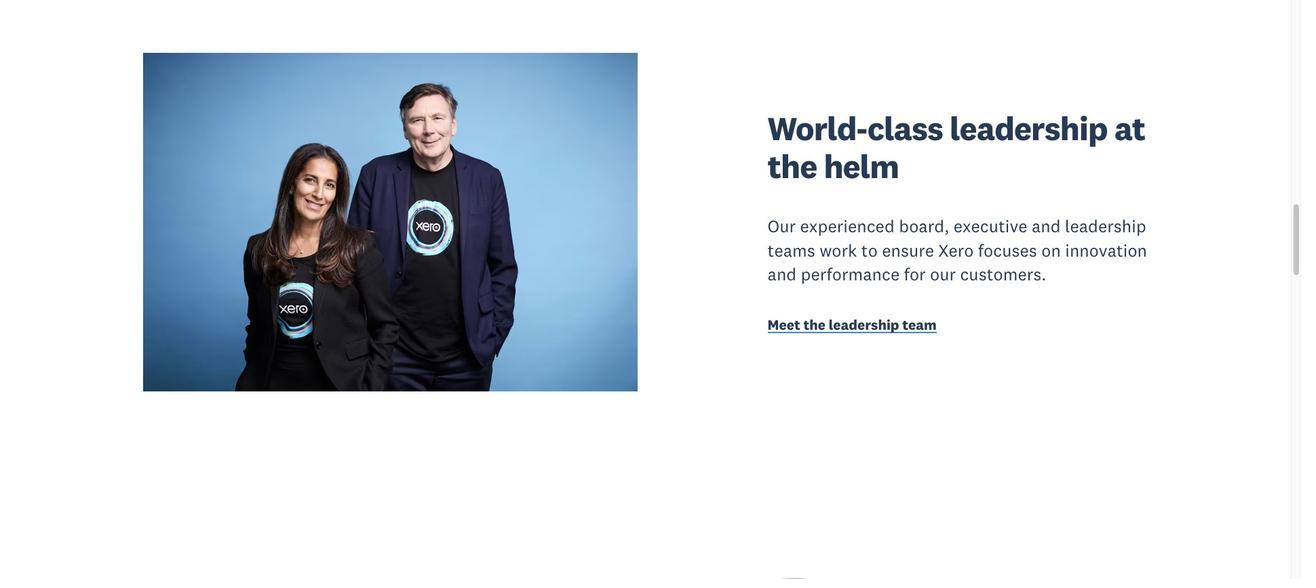 Task type: describe. For each thing, give the bounding box(es) containing it.
at
[[1114, 108, 1145, 149]]

on
[[1041, 240, 1061, 262]]

our
[[930, 264, 956, 286]]

a member of the xero leadership team speaks to a large gathering of xero staff. image
[[143, 53, 638, 392]]

class
[[867, 108, 943, 149]]

innovation
[[1065, 240, 1147, 262]]

ensure
[[882, 240, 934, 262]]

helm
[[824, 146, 899, 187]]

our
[[768, 216, 796, 237]]

for
[[904, 264, 926, 286]]

our experienced board, executive and leadership teams work to ensure xero focuses on innovation and performance for our customers.
[[768, 216, 1147, 286]]

the inside world-class leadership at the helm
[[768, 146, 817, 187]]

leadership inside our experienced board, executive and leadership teams work to ensure xero focuses on innovation and performance for our customers.
[[1065, 216, 1146, 237]]

meet the leadership team link
[[768, 316, 1158, 338]]

0 vertical spatial and
[[1032, 216, 1061, 237]]

1 vertical spatial the
[[804, 316, 826, 335]]

board,
[[899, 216, 949, 237]]



Task type: vqa. For each thing, say whether or not it's contained in the screenshot.
helm
yes



Task type: locate. For each thing, give the bounding box(es) containing it.
leadership
[[950, 108, 1108, 149], [1065, 216, 1146, 237], [829, 316, 899, 335]]

teams
[[768, 240, 815, 262]]

leadership for team
[[829, 316, 899, 335]]

executive
[[954, 216, 1027, 237]]

world-class leadership at the helm
[[768, 108, 1145, 187]]

experienced
[[800, 216, 895, 237]]

work
[[820, 240, 857, 262]]

and
[[1032, 216, 1061, 237], [768, 264, 797, 286]]

focuses
[[978, 240, 1037, 262]]

0 horizontal spatial and
[[768, 264, 797, 286]]

meet the leadership team
[[768, 316, 937, 335]]

meet
[[768, 316, 800, 335]]

and down teams
[[768, 264, 797, 286]]

team
[[902, 316, 937, 335]]

2 vertical spatial leadership
[[829, 316, 899, 335]]

0 vertical spatial the
[[768, 146, 817, 187]]

customers.
[[960, 264, 1046, 286]]

an accountant in their office and a cafe owner at work view the business numbers in xero. image
[[664, 525, 1158, 580]]

xero
[[938, 240, 974, 262]]

world-
[[768, 108, 867, 149]]

the
[[768, 146, 817, 187], [804, 316, 826, 335]]

leadership for at
[[950, 108, 1108, 149]]

and up on
[[1032, 216, 1061, 237]]

performance
[[801, 264, 900, 286]]

leadership inside world-class leadership at the helm
[[950, 108, 1108, 149]]

0 vertical spatial leadership
[[950, 108, 1108, 149]]

1 vertical spatial leadership
[[1065, 216, 1146, 237]]

the right meet
[[804, 316, 826, 335]]

1 vertical spatial and
[[768, 264, 797, 286]]

to
[[861, 240, 878, 262]]

the up our
[[768, 146, 817, 187]]

1 horizontal spatial and
[[1032, 216, 1061, 237]]



